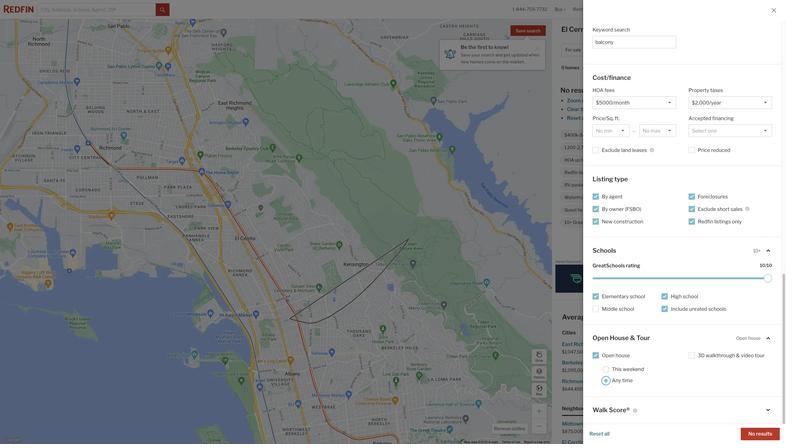 Task type: describe. For each thing, give the bounding box(es) containing it.
foreclosures
[[699, 194, 729, 200]]

include unrated schools
[[672, 306, 727, 312]]

1 horizontal spatial cerrito,
[[657, 313, 681, 321]]

report for report a map error
[[525, 441, 534, 444]]

new
[[461, 59, 470, 64]]

reset inside zoom out clear the map boundary reset all filters or remove one of your filters below to see more homes
[[568, 115, 582, 121]]

for up e.g. office, balcony, modern text field
[[632, 25, 641, 33]]

construction
[[614, 219, 644, 225]]

when
[[529, 52, 540, 57]]

by owner (fsbo)
[[603, 206, 642, 212]]

price reduced
[[699, 147, 731, 153]]

open house anytime
[[632, 220, 674, 225]]

ad region
[[556, 265, 784, 293]]

save your search and get updated when new homes come on the market.
[[461, 52, 540, 64]]

taxes
[[711, 87, 724, 93]]

report ad button
[[770, 261, 784, 266]]

accessible home
[[683, 208, 718, 213]]

owner
[[610, 206, 625, 212]]

on
[[497, 59, 502, 64]]

price/sq. ft.
[[593, 116, 620, 122]]

elementary school
[[603, 294, 646, 300]]

1 vertical spatial of
[[512, 441, 515, 444]]

home for accessible
[[706, 208, 718, 213]]

0 horizontal spatial $400k-
[[565, 133, 581, 138]]

remove waterfront image
[[591, 196, 595, 200]]

map region
[[0, 0, 605, 445]]

listing type
[[593, 176, 629, 183]]

sale up no results button on the right of the page
[[736, 421, 746, 427]]

remove townhouse, land image
[[715, 133, 719, 137]]

zoom out button
[[567, 98, 591, 104]]

0 horizontal spatial map
[[537, 441, 543, 444]]

0 vertical spatial results
[[572, 86, 594, 94]]

remove
[[610, 115, 628, 121]]

house down the green
[[644, 220, 656, 225]]

and
[[496, 52, 503, 57]]

advertisement
[[556, 260, 582, 264]]

high school
[[672, 294, 699, 300]]

0 vertical spatial greatschools
[[574, 220, 601, 225]]

cities
[[563, 330, 576, 336]]

homes inside save your search and get updated when new homes come on the market.
[[471, 59, 484, 64]]

map data ©2023 google
[[465, 441, 499, 444]]

0 horizontal spatial no results
[[561, 86, 594, 94]]

1-844-759-7732
[[513, 7, 548, 12]]

save for save search
[[516, 28, 526, 33]]

759-
[[527, 7, 537, 12]]

reset all filters button
[[567, 115, 603, 121]]

sales
[[731, 206, 743, 212]]

rv
[[565, 183, 571, 188]]

richmond inside east richmond heights homes for sale $1,047,500
[[574, 342, 599, 348]]

exclude land leases
[[603, 147, 648, 153]]

1 vertical spatial redfin listings only
[[699, 219, 743, 225]]

0 vertical spatial ca
[[596, 25, 606, 33]]

richmond homes for sale $644,450
[[563, 379, 622, 392]]

1,100-2,750 sq. ft.
[[565, 145, 602, 150]]

richmond for richmond annex homes for sale
[[670, 421, 694, 427]]

draw
[[536, 359, 544, 363]]

map for map
[[537, 393, 543, 396]]

5+
[[724, 220, 729, 225]]

e.g. office, balcony, modern text field
[[596, 39, 674, 45]]

for inside 'berkeley homes for sale $1,095,000'
[[602, 360, 609, 366]]

middle
[[603, 306, 618, 312]]

neighborhoods element
[[563, 401, 599, 416]]

City, Address, School, Agent, ZIP search field
[[37, 3, 156, 16]]

school for high school
[[684, 294, 699, 300]]

school for middle school
[[620, 306, 635, 312]]

remove guest house image
[[594, 208, 597, 212]]

exclude for exclude short sales
[[699, 206, 717, 212]]

search inside save your search and get updated when new homes come on the market.
[[482, 52, 495, 57]]

townhouse, land
[[643, 47, 679, 53]]

breadcrumbs element
[[559, 240, 781, 250]]

be
[[461, 44, 468, 50]]

east
[[563, 342, 573, 348]]

the inside save your search and get updated when new homes come on the market.
[[503, 59, 510, 64]]

0 vertical spatial the
[[469, 44, 477, 50]]

submit search image
[[160, 7, 165, 12]]

green home
[[641, 208, 666, 213]]

$400k- inside button
[[600, 47, 616, 53]]

1 vertical spatial $4.5m
[[581, 133, 594, 138]]

open up video
[[737, 336, 748, 341]]

land for townhouse,
[[703, 133, 712, 138]]

walkthrough
[[707, 353, 736, 359]]

spots
[[746, 220, 758, 225]]

waterfront
[[565, 195, 588, 200]]

0 horizontal spatial redfin
[[565, 170, 579, 175]]

for sale button
[[562, 44, 594, 56]]

below
[[671, 115, 685, 121]]

homes inside 'berkeley homes for sale $1,095,000'
[[585, 360, 601, 366]]

average
[[563, 313, 590, 321]]

house left remove guest house image
[[578, 208, 591, 213]]

price/sq.
[[593, 116, 614, 122]]

your inside zoom out clear the map boundary reset all filters or remove one of your filters below to see more homes
[[645, 115, 655, 121]]

market.
[[511, 59, 526, 64]]

studio+
[[611, 133, 627, 138]]

1 vertical spatial open house
[[603, 353, 631, 359]]

2,750
[[578, 145, 590, 150]]

1 horizontal spatial listings
[[715, 219, 732, 225]]

0 vertical spatial rating
[[602, 220, 614, 225]]

any time
[[613, 378, 634, 384]]

average home prices near el cerrito, ca
[[563, 313, 693, 321]]

property
[[689, 87, 710, 93]]

be the first to know! dialog
[[440, 36, 546, 70]]

(fsbo)
[[626, 206, 642, 212]]

remove 10+ greatschools rating image
[[618, 221, 622, 225]]

1,100-
[[565, 145, 578, 150]]

remove coming soon, under contract/pending image
[[700, 146, 704, 150]]

keyword search
[[593, 27, 631, 33]]

sale inside 'berkeley homes for sale $1,095,000'
[[610, 360, 619, 366]]

1 vertical spatial $400k-$4.5m
[[565, 133, 594, 138]]

$629,000
[[670, 350, 691, 355]]

property taxes
[[689, 87, 724, 93]]

& for walkthrough
[[737, 353, 741, 359]]

by agent
[[603, 194, 623, 200]]

open left "house"
[[593, 335, 609, 342]]

reset all
[[590, 431, 610, 437]]

terms of use
[[503, 441, 521, 444]]

sale inside "midtown homes for sale $875,000"
[[609, 421, 619, 427]]

map for map data ©2023 google
[[465, 441, 471, 444]]

by for by agent
[[603, 194, 609, 200]]

for right "annex"
[[728, 421, 735, 427]]

1 horizontal spatial to
[[582, 158, 586, 163]]

coming soon, under contract/pending
[[619, 145, 696, 150]]

homes inside east richmond heights homes for sale $1,047,500
[[619, 342, 635, 348]]

time
[[623, 378, 634, 384]]

1 horizontal spatial redfin
[[699, 219, 714, 225]]

berkeley
[[563, 360, 584, 366]]

google image
[[2, 436, 22, 445]]

land
[[669, 47, 679, 53]]

4+ baths
[[643, 133, 661, 138]]

remove 4+ baths image
[[664, 133, 668, 137]]

east richmond heights homes for sale $1,047,500
[[563, 342, 654, 355]]

a
[[535, 441, 536, 444]]

1 vertical spatial ca
[[683, 313, 693, 321]]

exclude short sales
[[699, 206, 743, 212]]

remove
[[495, 426, 511, 432]]

homes inside "midtown homes for sale $875,000"
[[585, 421, 601, 427]]

©2023
[[479, 441, 488, 444]]

0 vertical spatial only
[[595, 170, 604, 175]]

$400k-$4.5m button
[[596, 44, 637, 56]]

accepted financing
[[689, 116, 735, 122]]

exclude for exclude land leases
[[603, 147, 621, 153]]

10+ for 10+
[[754, 248, 762, 254]]

cost/finance
[[593, 74, 632, 81]]

know!
[[495, 44, 509, 50]]

open down heights at the right bottom of the page
[[603, 353, 615, 359]]

hoa fees
[[593, 87, 615, 93]]

options
[[534, 376, 546, 379]]

0 vertical spatial redfin listings only
[[565, 170, 604, 175]]

1 horizontal spatial only
[[733, 219, 743, 225]]

2 filters from the left
[[656, 115, 670, 121]]

$400k-$4.5m inside button
[[600, 47, 630, 53]]

schools
[[709, 306, 727, 312]]

error
[[544, 441, 551, 444]]

sale
[[643, 25, 657, 33]]

one
[[629, 115, 638, 121]]

list box up the coming soon, under contract/pending
[[640, 125, 677, 137]]

10+ for 10+ greatschools rating
[[565, 220, 573, 225]]

prices
[[611, 313, 631, 321]]

$1,047,500
[[563, 350, 587, 355]]

up
[[576, 158, 581, 163]]

walk score®
[[593, 407, 631, 414]]

house up this weekend
[[616, 353, 631, 359]]

tour
[[756, 353, 765, 359]]



Task type: vqa. For each thing, say whether or not it's contained in the screenshot.
details
no



Task type: locate. For each thing, give the bounding box(es) containing it.
0 vertical spatial open house
[[737, 336, 762, 341]]

of right one
[[639, 115, 644, 121]]

for
[[566, 47, 573, 53]]

to right up
[[582, 158, 586, 163]]

land
[[703, 133, 712, 138], [622, 147, 632, 153]]

reset inside button
[[590, 431, 604, 437]]

$4.5m inside $400k-$4.5m button
[[616, 47, 630, 53]]

el cerrito, ca homes for sale
[[562, 25, 657, 33]]

greatschools rating
[[593, 263, 641, 269]]

cities heading
[[563, 330, 777, 337]]

1 vertical spatial only
[[733, 219, 743, 225]]

cerrito, down include
[[657, 313, 681, 321]]

see
[[692, 115, 700, 121]]

1 vertical spatial &
[[737, 353, 741, 359]]

sale down cities heading
[[644, 342, 654, 348]]

your inside save your search and get updated when new homes come on the market.
[[472, 52, 481, 57]]

filters left below
[[656, 115, 670, 121]]

save for save your search and get updated when new homes come on the market.
[[461, 52, 471, 57]]

1 by from the top
[[603, 194, 609, 200]]

map button
[[532, 383, 548, 399]]

no
[[561, 86, 570, 94], [749, 431, 756, 437]]

school up average home prices near el cerrito, ca
[[620, 306, 635, 312]]

0 horizontal spatial the
[[469, 44, 477, 50]]

/10
[[766, 263, 773, 268]]

1 horizontal spatial $4.5m
[[616, 47, 630, 53]]

the right be
[[469, 44, 477, 50]]

10+
[[565, 220, 573, 225], [754, 248, 762, 254]]

midtown homes for sale $875,000
[[563, 421, 619, 434]]

hoa left fees
[[593, 87, 604, 93]]

use
[[516, 441, 521, 444]]

richmond down walk score® link
[[670, 421, 694, 427]]

remove outline
[[495, 426, 526, 432]]

$400k- up 1,100-
[[565, 133, 581, 138]]

the inside zoom out clear the map boundary reset all filters or remove one of your filters below to see more homes
[[581, 107, 589, 112]]

sale inside east richmond heights homes for sale $1,047,500
[[644, 342, 654, 348]]

0 vertical spatial map
[[537, 393, 543, 396]]

search down 759-
[[527, 28, 541, 33]]

neighborhoods
[[563, 406, 599, 412]]

1 vertical spatial no
[[749, 431, 756, 437]]

2 horizontal spatial the
[[581, 107, 589, 112]]

save
[[516, 28, 526, 33], [461, 52, 471, 57]]

for inside the richmond homes for sale $644,450
[[605, 379, 612, 385]]

the
[[469, 44, 477, 50], [503, 59, 510, 64], [581, 107, 589, 112]]

greatschools down remove guest house image
[[574, 220, 601, 225]]

heights
[[600, 342, 618, 348]]

codes
[[618, 406, 633, 412]]

map right a
[[537, 441, 543, 444]]

0 horizontal spatial ft.
[[598, 145, 602, 150]]

$400k-$4.5m
[[600, 47, 630, 53], [565, 133, 594, 138]]

for inside east richmond heights homes for sale $1,047,500
[[636, 342, 643, 348]]

0 horizontal spatial home
[[591, 313, 610, 321]]

1 vertical spatial $400k-
[[565, 133, 581, 138]]

1 vertical spatial all
[[605, 431, 610, 437]]

no inside button
[[749, 431, 756, 437]]

sale inside the richmond homes for sale $644,450
[[613, 379, 622, 385]]

townhouse, for townhouse, land
[[643, 47, 668, 53]]

1 vertical spatial el
[[649, 313, 655, 321]]

for up reset all
[[602, 421, 608, 427]]

no results
[[561, 86, 594, 94], [749, 431, 773, 437]]

ca down include
[[683, 313, 693, 321]]

hoa for hoa fees
[[593, 87, 604, 93]]

redfin down "accessible home"
[[699, 219, 714, 225]]

exclude down washer/dryer hookup
[[699, 206, 717, 212]]

1 vertical spatial rating
[[627, 263, 641, 269]]

1 horizontal spatial &
[[737, 353, 741, 359]]

results inside no results button
[[757, 431, 773, 437]]

richmond annex homes for sale
[[670, 421, 746, 427]]

for right "house"
[[636, 342, 643, 348]]

for
[[632, 25, 641, 33], [636, 342, 643, 348], [602, 360, 609, 366], [605, 379, 612, 385], [602, 421, 608, 427], [728, 421, 735, 427]]

house
[[578, 208, 591, 213], [644, 220, 656, 225], [749, 336, 762, 341], [616, 353, 631, 359]]

map left data at the bottom of page
[[465, 441, 471, 444]]

under
[[648, 145, 660, 150]]

5+ parking spots
[[724, 220, 758, 225]]

listing
[[593, 176, 614, 183]]

0 horizontal spatial listings
[[580, 170, 594, 175]]

0 horizontal spatial el
[[562, 25, 568, 33]]

save inside save your search and get updated when new homes come on the market.
[[461, 52, 471, 57]]

sale left time
[[613, 379, 622, 385]]

None range field
[[593, 275, 773, 283]]

your down first
[[472, 52, 481, 57]]

homes right new
[[471, 59, 484, 64]]

homes inside 0 homes •
[[566, 65, 580, 70]]

0 vertical spatial reset
[[568, 115, 582, 121]]

filters down clear the map boundary button
[[589, 115, 603, 121]]

school up near
[[631, 294, 646, 300]]

map down "out"
[[590, 107, 600, 112]]

price
[[699, 147, 711, 153]]

0 homes •
[[562, 65, 585, 71]]

1 vertical spatial map
[[537, 441, 543, 444]]

1 vertical spatial hoa
[[565, 158, 575, 163]]

school for elementary school
[[631, 294, 646, 300]]

remove elevator image
[[628, 208, 631, 212]]

list box for accepted financing
[[689, 125, 773, 137]]

financing
[[713, 116, 735, 122]]

1 vertical spatial by
[[603, 206, 609, 212]]

1-844-759-7732 link
[[513, 7, 548, 12]]

1 filters from the left
[[589, 115, 603, 121]]

1 horizontal spatial search
[[527, 28, 541, 33]]

save up new
[[461, 52, 471, 57]]

remove accessible home image
[[721, 208, 725, 212]]

have
[[605, 195, 615, 200]]

remove $400k-$4.5m image
[[597, 133, 601, 137]]

parking for rv
[[572, 183, 588, 188]]

1 vertical spatial to
[[686, 115, 691, 121]]

your
[[472, 52, 481, 57], [645, 115, 655, 121]]

1 horizontal spatial rating
[[627, 263, 641, 269]]

by right remove guest house image
[[603, 206, 609, 212]]

1 horizontal spatial home
[[655, 208, 666, 213]]

for sale
[[566, 47, 582, 53]]

get
[[504, 52, 511, 57]]

all
[[583, 115, 588, 121], [605, 431, 610, 437]]

ft.
[[615, 116, 620, 122], [598, 145, 602, 150]]

home for average
[[591, 313, 610, 321]]

search inside button
[[527, 28, 541, 33]]

0 vertical spatial no results
[[561, 86, 594, 94]]

sale up this
[[610, 360, 619, 366]]

by
[[603, 194, 609, 200], [603, 206, 609, 212]]

remove 1,100-2,750 sq. ft. image
[[606, 146, 609, 150]]

hoa up to $5,000/month
[[565, 158, 617, 163]]

open down the (fsbo)
[[632, 220, 643, 225]]

search for save search
[[527, 28, 541, 33]]

ft. down boundary
[[615, 116, 620, 122]]

0 vertical spatial $400k-$4.5m
[[600, 47, 630, 53]]

school right the high
[[684, 294, 699, 300]]

conditioning
[[611, 183, 637, 188]]

0 horizontal spatial your
[[472, 52, 481, 57]]

& left the tour
[[631, 335, 636, 342]]

filters
[[589, 115, 603, 121], [656, 115, 670, 121]]

1 vertical spatial exclude
[[699, 206, 717, 212]]

0 horizontal spatial search
[[482, 52, 495, 57]]

2 vertical spatial to
[[582, 158, 586, 163]]

homes inside the richmond homes for sale $644,450
[[588, 379, 604, 385]]

report left a
[[525, 441, 534, 444]]

elevator
[[607, 208, 625, 213]]

1 vertical spatial townhouse,
[[678, 133, 702, 138]]

list box down financing
[[689, 125, 773, 137]]

sale down walk score®
[[609, 421, 619, 427]]

1 horizontal spatial no
[[749, 431, 756, 437]]

0 vertical spatial &
[[631, 335, 636, 342]]

0 horizontal spatial to
[[489, 44, 494, 50]]

townhouse, land button
[[639, 44, 685, 56]]

& left video
[[737, 353, 741, 359]]

1 horizontal spatial redfin listings only
[[699, 219, 743, 225]]

0 horizontal spatial save
[[461, 52, 471, 57]]

0 horizontal spatial hoa
[[565, 158, 575, 163]]

hoa for hoa up to $5,000/month
[[565, 158, 575, 163]]

balcony
[[691, 220, 707, 225]]

townhouse, for townhouse, land
[[678, 133, 702, 138]]

1 horizontal spatial reset
[[590, 431, 604, 437]]

redfin listings only
[[565, 170, 604, 175], [699, 219, 743, 225]]

$400k- down keyword search
[[600, 47, 616, 53]]

0 horizontal spatial report
[[525, 441, 534, 444]]

map inside map button
[[537, 393, 543, 396]]

1 vertical spatial listings
[[715, 219, 732, 225]]

0 horizontal spatial only
[[595, 170, 604, 175]]

cerrito, up for sale button
[[570, 25, 594, 33]]

0 horizontal spatial map
[[465, 441, 471, 444]]

list box for property taxes
[[689, 97, 773, 109]]

richmond up the $1,047,500
[[574, 342, 599, 348]]

0 horizontal spatial &
[[631, 335, 636, 342]]

1 vertical spatial no results
[[749, 431, 773, 437]]

home for green
[[655, 208, 666, 213]]

3d
[[699, 353, 706, 359]]

1 horizontal spatial land
[[703, 133, 712, 138]]

richmond inside the richmond homes for sale $644,450
[[563, 379, 587, 385]]

all down walk score®
[[605, 431, 610, 437]]

all inside zoom out clear the map boundary reset all filters or remove one of your filters below to see more homes
[[583, 115, 588, 121]]

0 horizontal spatial filters
[[589, 115, 603, 121]]

listings down hoa up to $5,000/month
[[580, 170, 594, 175]]

$400k-$4.5m down keyword search
[[600, 47, 630, 53]]

list box
[[593, 97, 677, 109], [689, 97, 773, 109], [593, 125, 630, 137], [640, 125, 677, 137], [689, 125, 773, 137]]

1 vertical spatial richmond
[[563, 379, 587, 385]]

no results inside no results button
[[749, 431, 773, 437]]

0 vertical spatial parking
[[572, 183, 588, 188]]

10+ down guest
[[565, 220, 573, 225]]

1 horizontal spatial el
[[649, 313, 655, 321]]

rv parking
[[565, 183, 588, 188]]

exclude up $5,000/month
[[603, 147, 621, 153]]

1 horizontal spatial parking
[[730, 220, 745, 225]]

list box up one
[[593, 97, 677, 109]]

1 horizontal spatial $400k-$4.5m
[[600, 47, 630, 53]]

townhouse, inside button
[[643, 47, 668, 53]]

1 horizontal spatial map
[[537, 393, 543, 396]]

all down clear the map boundary button
[[583, 115, 588, 121]]

0 horizontal spatial open house
[[603, 353, 631, 359]]

coming
[[619, 145, 635, 150]]

0 horizontal spatial parking
[[572, 183, 588, 188]]

el up for
[[562, 25, 568, 33]]

of inside zoom out clear the map boundary reset all filters or remove one of your filters below to see more homes
[[639, 115, 644, 121]]

data
[[472, 441, 478, 444]]

1 vertical spatial your
[[645, 115, 655, 121]]

0 vertical spatial $400k-
[[600, 47, 616, 53]]

results
[[572, 86, 594, 94], [757, 431, 773, 437]]

search up e.g. office, balcony, modern text field
[[615, 27, 631, 33]]

to inside dialog
[[489, 44, 494, 50]]

2 vertical spatial richmond
[[670, 421, 694, 427]]

homes right 0 in the top right of the page
[[566, 65, 580, 70]]

out
[[582, 98, 590, 104]]

by for by owner (fsbo)
[[603, 206, 609, 212]]

10+ up 10 at the right
[[754, 248, 762, 254]]

0 horizontal spatial no
[[561, 86, 570, 94]]

accepted
[[689, 116, 712, 122]]

map inside zoom out clear the map boundary reset all filters or remove one of your filters below to see more homes
[[590, 107, 600, 112]]

for inside "midtown homes for sale $875,000"
[[602, 421, 608, 427]]

0 vertical spatial redfin
[[565, 170, 579, 175]]

1 vertical spatial greatschools
[[593, 263, 626, 269]]

$4.5m left remove $400k-$4.5m icon
[[581, 133, 594, 138]]

2 by from the top
[[603, 206, 609, 212]]

to
[[489, 44, 494, 50], [686, 115, 691, 121], [582, 158, 586, 163]]

1 horizontal spatial no results
[[749, 431, 773, 437]]

house up tour
[[749, 336, 762, 341]]

remove studio+ image
[[630, 133, 633, 137]]

ft. right sq.
[[598, 145, 602, 150]]

list box down the price/sq. ft.
[[593, 125, 630, 137]]

1-
[[513, 7, 517, 12]]

0 vertical spatial exclude
[[603, 147, 621, 153]]

of left use
[[512, 441, 515, 444]]

0 vertical spatial ft.
[[615, 116, 620, 122]]

search up come
[[482, 52, 495, 57]]

homes down 'berkeley homes for sale $1,095,000'
[[588, 379, 604, 385]]

zip codes element
[[609, 401, 633, 416]]

homes right "annex"
[[711, 421, 727, 427]]

1 horizontal spatial 10+
[[754, 248, 762, 254]]

include
[[672, 306, 689, 312]]

leases
[[633, 147, 648, 153]]

reset right the $875,000
[[590, 431, 604, 437]]

0 vertical spatial hoa
[[593, 87, 604, 93]]

open house & tour
[[593, 335, 651, 342]]

to right first
[[489, 44, 494, 50]]

•
[[583, 66, 585, 71]]

save down 844-
[[516, 28, 526, 33]]

$4.5m down e.g. office, balcony, modern text field
[[616, 47, 630, 53]]

2 vertical spatial the
[[581, 107, 589, 112]]

el right near
[[649, 313, 655, 321]]

draw button
[[532, 349, 548, 365]]

townhouse, up contract/pending in the top of the page
[[678, 133, 702, 138]]

land for exclude
[[622, 147, 632, 153]]

richmond up the $644,450
[[563, 379, 587, 385]]

washer/dryer
[[685, 195, 713, 200]]

homes inside zoom out clear the map boundary reset all filters or remove one of your filters below to see more homes
[[715, 115, 731, 121]]

new
[[603, 219, 613, 225]]

home right the green
[[655, 208, 666, 213]]

report for report ad
[[770, 261, 779, 264]]

zip codes
[[609, 406, 633, 412]]

home left remove accessible home image at the top right
[[706, 208, 718, 213]]

zoom out clear the map boundary reset all filters or remove one of your filters below to see more homes
[[568, 98, 731, 121]]

map down options
[[537, 393, 543, 396]]

open
[[632, 220, 643, 225], [593, 335, 609, 342], [737, 336, 748, 341], [603, 353, 615, 359]]

high
[[672, 294, 683, 300]]

land left leases
[[622, 147, 632, 153]]

1 vertical spatial the
[[503, 59, 510, 64]]

air conditioning
[[604, 183, 637, 188]]

to inside zoom out clear the map boundary reset all filters or remove one of your filters below to see more homes
[[686, 115, 691, 121]]

outline
[[512, 426, 526, 432]]

1 horizontal spatial save
[[516, 28, 526, 33]]

1 vertical spatial land
[[622, 147, 632, 153]]

sale
[[574, 47, 582, 53], [644, 342, 654, 348], [610, 360, 619, 366], [613, 379, 622, 385], [609, 421, 619, 427], [736, 421, 746, 427]]

only right 5+
[[733, 219, 743, 225]]

search for keyword search
[[615, 27, 631, 33]]

0 vertical spatial cerrito,
[[570, 25, 594, 33]]

for left any
[[605, 379, 612, 385]]

homes left the tour
[[619, 342, 635, 348]]

listings down remove accessible home image at the top right
[[715, 219, 732, 225]]

redfin listings only down remove accessible home image at the top right
[[699, 219, 743, 225]]

by left agent
[[603, 194, 609, 200]]

open house down heights at the right bottom of the page
[[603, 353, 631, 359]]

0 horizontal spatial $4.5m
[[581, 133, 594, 138]]

2 horizontal spatial to
[[686, 115, 691, 121]]

greatschools down schools on the bottom of the page
[[593, 263, 626, 269]]

only up listing
[[595, 170, 604, 175]]

sq.
[[591, 145, 597, 150]]

this
[[613, 367, 623, 373]]

1 vertical spatial parking
[[730, 220, 745, 225]]

1 horizontal spatial ca
[[683, 313, 693, 321]]

richmond for richmond homes for sale $644,450
[[563, 379, 587, 385]]

townhouse, left land
[[643, 47, 668, 53]]

redfin up the rv
[[565, 170, 579, 175]]

options button
[[532, 366, 548, 382]]

0 vertical spatial save
[[516, 28, 526, 33]]

home down middle
[[591, 313, 610, 321]]

save inside button
[[516, 28, 526, 33]]

1 horizontal spatial exclude
[[699, 206, 717, 212]]

ca
[[596, 25, 606, 33], [683, 313, 693, 321]]

2 horizontal spatial home
[[706, 208, 718, 213]]

this weekend
[[613, 367, 645, 373]]

homes up $1,095,000
[[585, 360, 601, 366]]

reset down clear
[[568, 115, 582, 121]]

report left ad
[[770, 261, 779, 264]]

& for house
[[631, 335, 636, 342]]

richmond
[[574, 342, 599, 348], [563, 379, 587, 385], [670, 421, 694, 427]]

1 horizontal spatial ft.
[[615, 116, 620, 122]]

parking for 5+
[[730, 220, 745, 225]]

0 horizontal spatial rating
[[602, 220, 614, 225]]

1 vertical spatial save
[[461, 52, 471, 57]]

list box up financing
[[689, 97, 773, 109]]

0 vertical spatial all
[[583, 115, 588, 121]]

1 horizontal spatial all
[[605, 431, 610, 437]]

0 vertical spatial el
[[562, 25, 568, 33]]

google
[[489, 441, 499, 444]]

zip
[[609, 406, 617, 412]]

townhouse, land
[[678, 133, 712, 138]]

remove balcony image
[[710, 221, 714, 225]]

0 horizontal spatial 10+
[[565, 220, 573, 225]]

$400k-$4.5m up 1,100-2,750 sq. ft.
[[565, 133, 594, 138]]

report inside button
[[770, 261, 779, 264]]

list box for hoa fees
[[593, 97, 677, 109]]

soon,
[[636, 145, 647, 150]]

1 horizontal spatial of
[[639, 115, 644, 121]]

redfin listings only down up
[[565, 170, 604, 175]]

more
[[701, 115, 714, 121]]

all inside reset all button
[[605, 431, 610, 437]]

for down east richmond heights homes for sale $1,047,500 in the right of the page
[[602, 360, 609, 366]]

sale inside button
[[574, 47, 582, 53]]

the right on
[[503, 59, 510, 64]]

0 vertical spatial listings
[[580, 170, 594, 175]]

the up "reset all filters" button on the right top of page
[[581, 107, 589, 112]]

homes up reset all
[[585, 421, 601, 427]]



